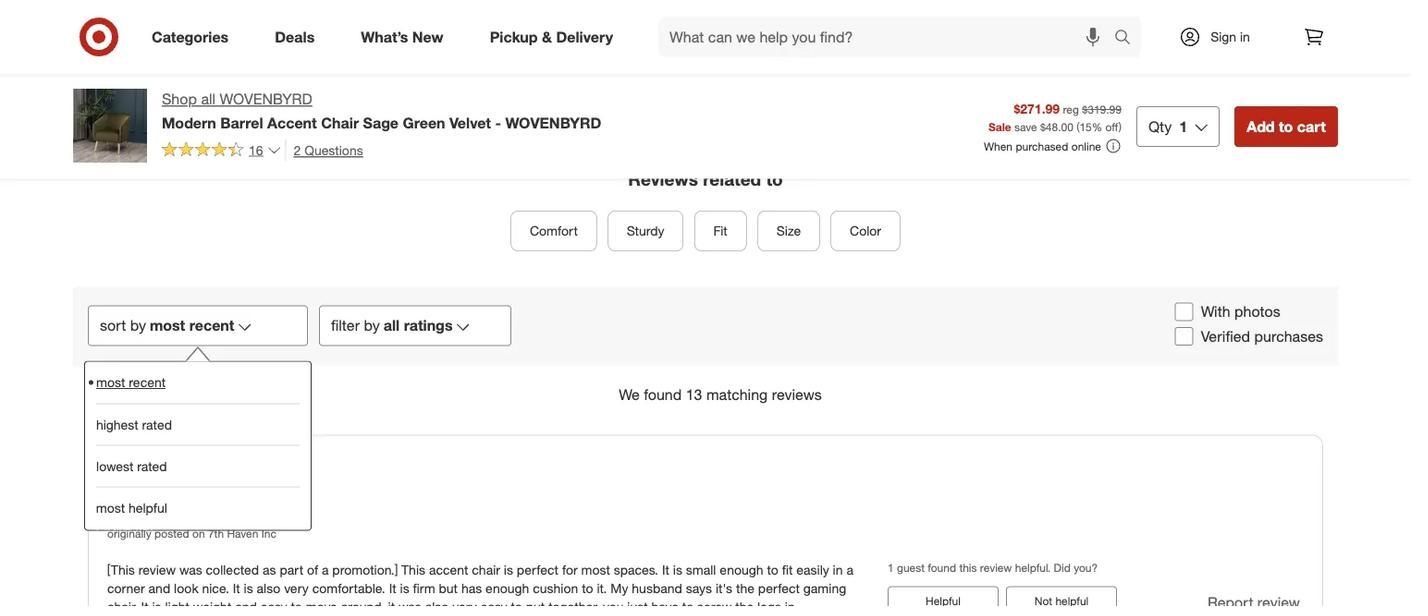 Task type: describe. For each thing, give the bounding box(es) containing it.
1 vertical spatial found
[[928, 561, 957, 575]]

says
[[686, 580, 712, 597]]

purchases
[[1255, 328, 1324, 346]]

questions
[[305, 142, 363, 158]]

save
[[1015, 120, 1038, 133]]

rated for highest rated
[[142, 417, 172, 433]]

0 horizontal spatial and
[[149, 580, 170, 597]]

ajfish06
[[107, 507, 147, 521]]

add to cart
[[1247, 117, 1327, 135]]

on
[[192, 527, 205, 541]]

0 horizontal spatial perfect
[[517, 562, 559, 578]]

highest rated link
[[96, 404, 300, 446]]

to left move
[[291, 599, 302, 608]]

chair
[[472, 562, 500, 578]]

as
[[263, 562, 276, 578]]

weight
[[193, 599, 232, 608]]

you?
[[1074, 561, 1098, 575]]

0 horizontal spatial found
[[644, 386, 682, 404]]

this
[[402, 562, 426, 578]]

sale
[[989, 120, 1012, 133]]

1 horizontal spatial in
[[1241, 29, 1251, 45]]

1 horizontal spatial was
[[399, 599, 422, 608]]

is left light
[[152, 599, 162, 608]]

have
[[652, 599, 679, 608]]

velvet
[[450, 114, 491, 132]]

[this
[[107, 562, 135, 578]]

$271.99 reg $319.99 sale save $ 48.00 ( 15 % off )
[[989, 100, 1122, 133]]

0 vertical spatial wovenbyrd
[[220, 90, 312, 108]]

16 link
[[162, 140, 282, 162]]

&
[[542, 28, 552, 46]]

collected
[[206, 562, 259, 578]]

)
[[1119, 120, 1122, 133]]

related
[[703, 168, 762, 190]]

1 guest found this review helpful. did you?
[[888, 561, 1098, 575]]

0 horizontal spatial enough
[[486, 580, 530, 597]]

0 vertical spatial 1
[[1180, 117, 1188, 135]]

guest
[[897, 561, 925, 575]]

very comfortable
[[107, 455, 251, 476]]

ago
[[207, 507, 226, 521]]

comfortable.
[[312, 580, 386, 597]]

to inside button
[[1280, 117, 1294, 135]]

put
[[526, 599, 545, 608]]

light
[[165, 599, 190, 608]]

- inside ajfish06 - 5 months ago originally posted on 7th haven inc
[[150, 507, 154, 521]]

posted
[[155, 527, 189, 541]]

to down says
[[683, 599, 694, 608]]

$319.99
[[1083, 102, 1122, 116]]

modern
[[162, 114, 216, 132]]

accent
[[429, 562, 469, 578]]

deals
[[275, 28, 315, 46]]

2 easy from the left
[[481, 599, 508, 608]]

categories
[[152, 28, 229, 46]]

most recent link
[[96, 362, 300, 404]]

color
[[850, 223, 882, 239]]

to left fit
[[767, 562, 779, 578]]

chair
[[321, 114, 359, 132]]

48.00
[[1046, 120, 1074, 133]]

it up husband
[[662, 562, 670, 578]]

has
[[462, 580, 482, 597]]

cushion
[[533, 580, 578, 597]]

comfort
[[530, 223, 578, 239]]

is left 'small' on the bottom of page
[[673, 562, 683, 578]]

0 horizontal spatial was
[[179, 562, 202, 578]]

what's new
[[361, 28, 444, 46]]

when purchased online
[[984, 139, 1102, 153]]

it down collected at the bottom left
[[233, 580, 240, 597]]

highest
[[96, 417, 139, 433]]

2 questions
[[294, 142, 363, 158]]

16
[[249, 142, 263, 158]]

it's
[[716, 580, 733, 597]]

pickup & delivery
[[490, 28, 613, 46]]

corner
[[107, 580, 145, 597]]

green
[[403, 114, 446, 132]]

1 easy from the left
[[261, 599, 287, 608]]

1 vertical spatial very
[[453, 599, 477, 608]]

2 the from the top
[[736, 599, 754, 608]]

by for sort by
[[130, 317, 146, 335]]

small
[[686, 562, 717, 578]]

legs
[[758, 599, 782, 608]]

spaces.
[[614, 562, 659, 578]]

comfortable
[[149, 455, 251, 476]]

screw
[[698, 599, 732, 608]]

2
[[294, 142, 301, 158]]

gaming
[[804, 580, 847, 597]]

husband
[[632, 580, 683, 597]]

size
[[777, 223, 801, 239]]

most helpful link
[[96, 487, 300, 529]]

comfort button
[[511, 211, 597, 252]]

1 horizontal spatial wovenbyrd
[[506, 114, 602, 132]]

this
[[960, 561, 977, 575]]

sign
[[1211, 29, 1237, 45]]

fit
[[782, 562, 793, 578]]

for
[[562, 562, 578, 578]]

most right sort
[[150, 317, 185, 335]]

With photos checkbox
[[1176, 303, 1194, 321]]

to left put
[[511, 599, 523, 608]]

firm
[[413, 580, 435, 597]]

most up the originally
[[96, 500, 125, 516]]

deals link
[[259, 17, 338, 57]]

matching
[[707, 386, 768, 404]]

color button
[[831, 211, 901, 252]]

$
[[1041, 120, 1046, 133]]

search button
[[1107, 17, 1151, 61]]



Task type: vqa. For each thing, say whether or not it's contained in the screenshot.
the bottommost Health-
no



Task type: locate. For each thing, give the bounding box(es) containing it.
it right chair.
[[141, 599, 149, 608]]

1 vertical spatial perfect
[[758, 580, 800, 597]]

reviews related to
[[628, 168, 783, 190]]

move
[[306, 599, 338, 608]]

1 horizontal spatial easy
[[481, 599, 508, 608]]

1 vertical spatial in
[[833, 562, 843, 578]]

0 horizontal spatial review
[[138, 562, 176, 578]]

lowest rated
[[96, 459, 167, 475]]

- right velvet
[[495, 114, 501, 132]]

1 horizontal spatial 1
[[1180, 117, 1188, 135]]

1 right qty
[[1180, 117, 1188, 135]]

0 horizontal spatial a
[[322, 562, 329, 578]]

easy down as
[[261, 599, 287, 608]]

1 vertical spatial -
[[150, 507, 154, 521]]

1 a from the left
[[322, 562, 329, 578]]

delivery
[[556, 28, 613, 46]]

is down collected at the bottom left
[[244, 580, 253, 597]]

enough down chair
[[486, 580, 530, 597]]

categories link
[[136, 17, 252, 57]]

enough up it's at the right of page
[[720, 562, 764, 578]]

sort by most recent
[[100, 317, 234, 335]]

in up gaming
[[833, 562, 843, 578]]

in.
[[785, 599, 798, 608]]

1 vertical spatial all
[[384, 317, 400, 335]]

to left it.
[[582, 580, 594, 597]]

0 vertical spatial found
[[644, 386, 682, 404]]

1 horizontal spatial by
[[364, 317, 380, 335]]

perfect
[[517, 562, 559, 578], [758, 580, 800, 597]]

1 horizontal spatial -
[[495, 114, 501, 132]]

was right "it"
[[399, 599, 422, 608]]

0 vertical spatial was
[[179, 562, 202, 578]]

and
[[149, 580, 170, 597], [235, 599, 257, 608]]

1 vertical spatial enough
[[486, 580, 530, 597]]

found left this
[[928, 561, 957, 575]]

0 horizontal spatial 1
[[888, 561, 894, 575]]

fit button
[[695, 211, 747, 252]]

What can we help you find? suggestions appear below search field
[[659, 17, 1119, 57]]

1 horizontal spatial perfect
[[758, 580, 800, 597]]

1 left guest
[[888, 561, 894, 575]]

what's new link
[[345, 17, 467, 57]]

originally
[[107, 527, 151, 541]]

inc
[[262, 527, 277, 541]]

most recent
[[96, 375, 166, 391]]

1 horizontal spatial enough
[[720, 562, 764, 578]]

1 vertical spatial was
[[399, 599, 422, 608]]

a right of
[[322, 562, 329, 578]]

1 vertical spatial wovenbyrd
[[506, 114, 602, 132]]

wovenbyrd up barrel
[[220, 90, 312, 108]]

0 vertical spatial all
[[201, 90, 216, 108]]

image of modern barrel accent chair sage green velvet - wovenbyrd image
[[73, 89, 147, 163]]

rated inside "lowest rated" link
[[137, 459, 167, 475]]

shop all wovenbyrd modern barrel accent chair sage green velvet - wovenbyrd
[[162, 90, 602, 132]]

0 horizontal spatial -
[[150, 507, 154, 521]]

1 horizontal spatial a
[[847, 562, 854, 578]]

0 vertical spatial very
[[284, 580, 309, 597]]

found left the 13
[[644, 386, 682, 404]]

also
[[257, 580, 281, 597], [425, 599, 449, 608]]

enough
[[720, 562, 764, 578], [486, 580, 530, 597]]

size button
[[758, 211, 820, 252]]

0 vertical spatial and
[[149, 580, 170, 597]]

1 the from the top
[[736, 580, 755, 597]]

sign in
[[1211, 29, 1251, 45]]

the right it's at the right of page
[[736, 580, 755, 597]]

very down has
[[453, 599, 477, 608]]

0 horizontal spatial also
[[257, 580, 281, 597]]

all inside the shop all wovenbyrd modern barrel accent chair sage green velvet - wovenbyrd
[[201, 90, 216, 108]]

most up it.
[[581, 562, 611, 578]]

cart
[[1298, 117, 1327, 135]]

and up light
[[149, 580, 170, 597]]

but
[[439, 580, 458, 597]]

0 horizontal spatial by
[[130, 317, 146, 335]]

15
[[1080, 120, 1092, 133]]

it
[[662, 562, 670, 578], [233, 580, 240, 597], [389, 580, 397, 597], [141, 599, 149, 608]]

photos
[[1235, 303, 1281, 321]]

0 vertical spatial also
[[257, 580, 281, 597]]

to
[[1280, 117, 1294, 135], [766, 168, 783, 190], [767, 562, 779, 578], [582, 580, 594, 597], [291, 599, 302, 608], [511, 599, 523, 608], [683, 599, 694, 608]]

most inside [this review was collected as part of a promotion.] this accent chair is perfect for most spaces. it is small enough to fit easily in a corner and look nice. it is also very comfortable. it is firm but has enough cushion to it. my husband says it's the perfect gaming chair. it is light weight and easy to move around, it was also very easy to put together, you just have to screw the legs in.
[[581, 562, 611, 578]]

0 horizontal spatial all
[[201, 90, 216, 108]]

easily
[[797, 562, 830, 578]]

the left the legs
[[736, 599, 754, 608]]

by
[[130, 317, 146, 335], [364, 317, 380, 335]]

0 vertical spatial -
[[495, 114, 501, 132]]

1 horizontal spatial also
[[425, 599, 449, 608]]

0 vertical spatial recent
[[189, 317, 234, 335]]

rated inside "highest rated" link
[[142, 417, 172, 433]]

rated for lowest rated
[[137, 459, 167, 475]]

fit
[[714, 223, 728, 239]]

it
[[388, 599, 395, 608]]

all
[[201, 90, 216, 108], [384, 317, 400, 335]]

to right add
[[1280, 117, 1294, 135]]

- inside the shop all wovenbyrd modern barrel accent chair sage green velvet - wovenbyrd
[[495, 114, 501, 132]]

1 horizontal spatial very
[[453, 599, 477, 608]]

we found 13 matching reviews
[[619, 386, 822, 404]]

it up "it"
[[389, 580, 397, 597]]

1 horizontal spatial recent
[[189, 317, 234, 335]]

0 horizontal spatial recent
[[129, 375, 166, 391]]

off
[[1106, 120, 1119, 133]]

look
[[174, 580, 199, 597]]

perfect up cushion
[[517, 562, 559, 578]]

0 horizontal spatial wovenbyrd
[[220, 90, 312, 108]]

1 vertical spatial rated
[[137, 459, 167, 475]]

%
[[1092, 120, 1103, 133]]

1 vertical spatial 1
[[888, 561, 894, 575]]

we
[[619, 386, 640, 404]]

perfect up the legs
[[758, 580, 800, 597]]

0 vertical spatial the
[[736, 580, 755, 597]]

rated
[[142, 417, 172, 433], [137, 459, 167, 475]]

2 by from the left
[[364, 317, 380, 335]]

did
[[1054, 561, 1071, 575]]

part
[[280, 562, 304, 578]]

0 vertical spatial perfect
[[517, 562, 559, 578]]

easy down has
[[481, 599, 508, 608]]

months
[[167, 507, 204, 521]]

recent up 'highest rated'
[[129, 375, 166, 391]]

to right related
[[766, 168, 783, 190]]

all right shop
[[201, 90, 216, 108]]

and right the weight
[[235, 599, 257, 608]]

sage
[[363, 114, 399, 132]]

when
[[984, 139, 1013, 153]]

verified
[[1201, 328, 1251, 346]]

$271.99
[[1014, 100, 1060, 117]]

rated right highest on the bottom
[[142, 417, 172, 433]]

online
[[1072, 139, 1102, 153]]

1 by from the left
[[130, 317, 146, 335]]

is right chair
[[504, 562, 513, 578]]

easy
[[261, 599, 287, 608], [481, 599, 508, 608]]

with photos
[[1201, 303, 1281, 321]]

rated right lowest
[[137, 459, 167, 475]]

by right filter
[[364, 317, 380, 335]]

shop
[[162, 90, 197, 108]]

just
[[628, 599, 648, 608]]

1 vertical spatial the
[[736, 599, 754, 608]]

[this review was collected as part of a promotion.] this accent chair is perfect for most spaces. it is small enough to fit easily in a corner and look nice. it is also very comfortable. it is firm but has enough cushion to it. my husband says it's the perfect gaming chair. it is light weight and easy to move around, it was also very easy to put together, you just have to screw the legs in.
[[107, 562, 854, 608]]

in right sign
[[1241, 29, 1251, 45]]

a right easily
[[847, 562, 854, 578]]

1 horizontal spatial and
[[235, 599, 257, 608]]

recent up most recent link at the left
[[189, 317, 234, 335]]

wovenbyrd
[[220, 90, 312, 108], [506, 114, 602, 132]]

- left 5
[[150, 507, 154, 521]]

0 vertical spatial enough
[[720, 562, 764, 578]]

was up the look
[[179, 562, 202, 578]]

ratings
[[404, 317, 453, 335]]

my
[[611, 580, 629, 597]]

7th
[[208, 527, 224, 541]]

helpful
[[129, 500, 168, 516]]

review inside [this review was collected as part of a promotion.] this accent chair is perfect for most spaces. it is small enough to fit easily in a corner and look nice. it is also very comfortable. it is firm but has enough cushion to it. my husband says it's the perfect gaming chair. it is light weight and easy to move around, it was also very easy to put together, you just have to screw the legs in.
[[138, 562, 176, 578]]

also down but
[[425, 599, 449, 608]]

very down part
[[284, 580, 309, 597]]

all left ratings
[[384, 317, 400, 335]]

is left firm
[[400, 580, 410, 597]]

pickup
[[490, 28, 538, 46]]

also down as
[[257, 580, 281, 597]]

1 vertical spatial and
[[235, 599, 257, 608]]

together,
[[549, 599, 600, 608]]

in inside [this review was collected as part of a promotion.] this accent chair is perfect for most spaces. it is small enough to fit easily in a corner and look nice. it is also very comfortable. it is firm but has enough cushion to it. my husband says it's the perfect gaming chair. it is light weight and easy to move around, it was also very easy to put together, you just have to screw the legs in.
[[833, 562, 843, 578]]

search
[[1107, 30, 1151, 48]]

1 horizontal spatial all
[[384, 317, 400, 335]]

1 horizontal spatial found
[[928, 561, 957, 575]]

of
[[307, 562, 318, 578]]

0 vertical spatial in
[[1241, 29, 1251, 45]]

haven
[[227, 527, 258, 541]]

Verified purchases checkbox
[[1176, 328, 1194, 346]]

around,
[[341, 599, 385, 608]]

(
[[1077, 120, 1080, 133]]

ajfish06 - 5 months ago originally posted on 7th haven inc
[[107, 507, 277, 541]]

most
[[150, 317, 185, 335], [96, 375, 125, 391], [96, 500, 125, 516], [581, 562, 611, 578]]

wovenbyrd right velvet
[[506, 114, 602, 132]]

most up highest on the bottom
[[96, 375, 125, 391]]

1 horizontal spatial review
[[981, 561, 1013, 575]]

0 horizontal spatial easy
[[261, 599, 287, 608]]

new
[[412, 28, 444, 46]]

2 a from the left
[[847, 562, 854, 578]]

purchased
[[1016, 139, 1069, 153]]

sturdy button
[[608, 211, 684, 252]]

by for filter by
[[364, 317, 380, 335]]

0 vertical spatial rated
[[142, 417, 172, 433]]

review right this
[[981, 561, 1013, 575]]

qty 1
[[1149, 117, 1188, 135]]

what's
[[361, 28, 408, 46]]

lowest rated link
[[96, 446, 300, 487]]

review up the look
[[138, 562, 176, 578]]

0 horizontal spatial in
[[833, 562, 843, 578]]

by right sort
[[130, 317, 146, 335]]

1 vertical spatial also
[[425, 599, 449, 608]]

0 horizontal spatial very
[[284, 580, 309, 597]]

1 vertical spatial recent
[[129, 375, 166, 391]]

it.
[[597, 580, 607, 597]]



